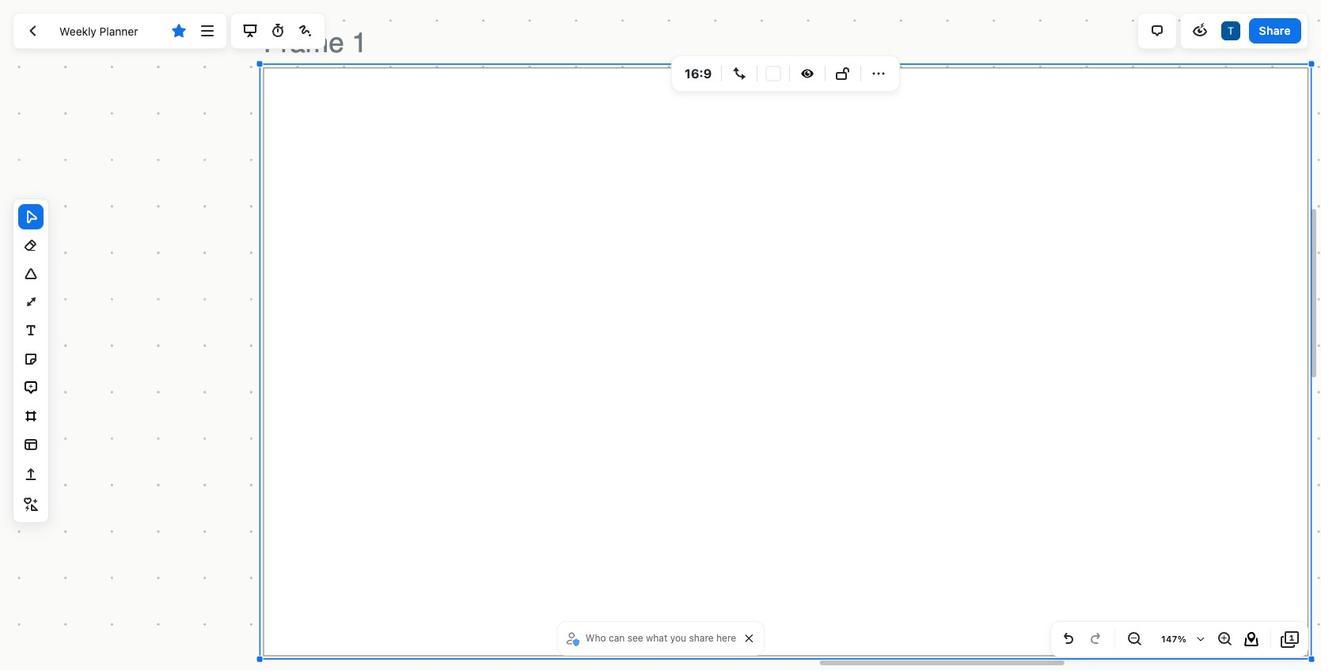 Task type: vqa. For each thing, say whether or not it's contained in the screenshot.
"banner"
no



Task type: describe. For each thing, give the bounding box(es) containing it.
more tools image
[[21, 496, 40, 515]]

all eyes on me image
[[1191, 21, 1210, 40]]

share
[[1260, 24, 1291, 37]]

fill menu item
[[766, 66, 782, 82]]

unstar this whiteboard image
[[170, 21, 189, 40]]

share button
[[1249, 18, 1302, 44]]

present image
[[240, 21, 259, 40]]

undo image
[[1059, 630, 1078, 649]]

who
[[586, 633, 606, 645]]

16:9
[[685, 66, 712, 81]]

laser image
[[296, 21, 315, 40]]

can
[[609, 633, 625, 645]]

rotate element
[[727, 61, 753, 86]]

dashboard image
[[23, 21, 42, 40]]

%
[[1178, 634, 1187, 645]]

Document name text field
[[48, 18, 164, 44]]

share
[[689, 633, 714, 645]]

zoom out image
[[1125, 630, 1144, 649]]

timer image
[[268, 21, 287, 40]]

see
[[628, 633, 643, 645]]

147
[[1162, 634, 1178, 645]]

more options image
[[198, 21, 217, 40]]

zoom in image
[[1215, 630, 1234, 649]]

mini map image
[[1242, 630, 1261, 649]]

147 %
[[1162, 634, 1187, 645]]



Task type: locate. For each thing, give the bounding box(es) containing it.
hide frame element
[[795, 61, 821, 86]]

more image
[[870, 64, 889, 83]]

hide frame image
[[798, 64, 817, 83]]

rotate image
[[730, 64, 749, 83]]

pages image
[[1281, 630, 1300, 649]]

here
[[717, 633, 737, 645]]

who can see what you share here button
[[564, 627, 741, 651]]

what
[[646, 633, 668, 645]]

upload image
[[21, 466, 40, 485]]

templates image
[[21, 435, 40, 454]]

lock element
[[831, 61, 856, 86]]

who can see what you share here
[[586, 633, 737, 645]]

comment panel image
[[1148, 21, 1167, 40]]

lock image
[[834, 64, 853, 83]]

16:9 button
[[679, 61, 718, 86]]

you
[[670, 633, 687, 645]]



